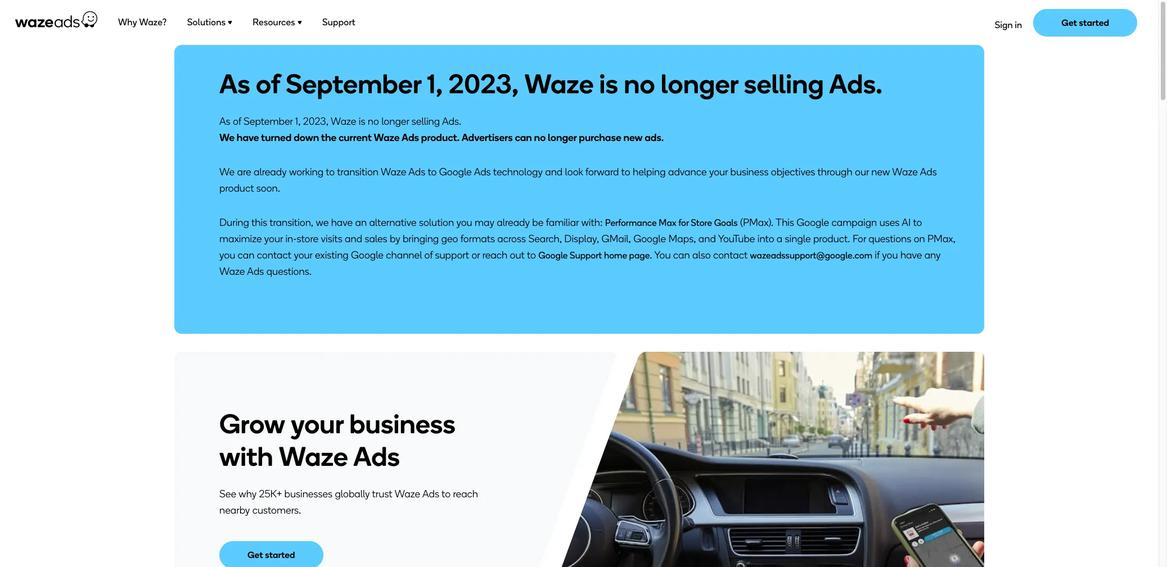 Task type: vqa. For each thing, say whether or not it's contained in the screenshot.
to
yes



Task type: describe. For each thing, give the bounding box(es) containing it.
max
[[659, 218, 677, 229]]

ads.
[[645, 132, 664, 144]]

for
[[679, 218, 689, 229]]

to inside see why 25k+ businesses globally trust waze ads to reach nearby customers.
[[442, 488, 451, 501]]

questions
[[869, 233, 912, 245]]

advertisers
[[462, 132, 513, 144]]

solution
[[419, 217, 454, 229]]

sales
[[365, 233, 388, 245]]

2 contact from the left
[[714, 249, 748, 262]]

grow
[[220, 408, 285, 440]]

advance
[[669, 166, 707, 178]]

out
[[510, 249, 525, 262]]

as of september 1, 2023, waze is no longer selling ads. we have turned down the current waze ads product. advertisers can no longer purchase new ads.
[[220, 115, 664, 144]]

ads inside if you have any waze ads questions.
[[247, 266, 264, 278]]

purchase
[[579, 132, 622, 144]]

of for as of september 1, 2023, waze is no longer selling ads. we have turned down the current waze ads product. advertisers can no longer purchase new ads.
[[233, 115, 241, 128]]

in-
[[286, 233, 297, 245]]

we
[[316, 217, 329, 229]]

no for as of september 1, 2023, waze is no longer selling ads.
[[624, 68, 656, 100]]

(pmax).
[[741, 217, 774, 229]]

reach inside see why 25k+ businesses globally trust waze ads to reach nearby customers.
[[453, 488, 478, 501]]

trust
[[372, 488, 393, 501]]

maximize
[[220, 233, 262, 245]]

1 horizontal spatial started
[[1080, 17, 1110, 28]]

have inside if you have any waze ads questions.
[[901, 249, 923, 262]]

reach inside (pmax). this google campaign uses ai to maximize your in-store visits and sales by bringing geo formats across search, display, gmail, google maps, and youtube into a single product. for questions on pmax, you can contact your existing google channel of support or reach out to
[[483, 249, 508, 262]]

sign in link
[[996, 20, 1023, 33]]

support inside "google support home page . you can also contact wazeadssupport@google.com"
[[570, 250, 602, 261]]

visits
[[321, 233, 343, 245]]

as for as of september 1, 2023, waze is no longer selling ads.
[[220, 68, 250, 100]]

a
[[777, 233, 783, 245]]

soon.
[[257, 182, 280, 195]]

transition
[[337, 166, 379, 178]]

new inside the we are already working to transition waze ads to google ads technology and look forward to helping advance your business objectives through our new waze ads product soon.
[[872, 166, 891, 178]]

ads. for as of september 1, 2023, waze is no longer selling ads.
[[830, 68, 883, 100]]

sign
[[996, 20, 1014, 30]]

is for as of september 1, 2023, waze is no longer selling ads. we have turned down the current waze ads product. advertisers can no longer purchase new ads.
[[359, 115, 366, 128]]

and for look
[[546, 166, 563, 178]]

google inside "google support home page . you can also contact wazeadssupport@google.com"
[[539, 250, 568, 261]]

performance
[[606, 218, 657, 229]]

formats
[[461, 233, 495, 245]]

wazeadssupport@google.com link
[[751, 250, 873, 261]]

is for as of september 1, 2023, waze is no longer selling ads.
[[600, 68, 619, 100]]

contact inside (pmax). this google campaign uses ai to maximize your in-store visits and sales by bringing geo formats across search, display, gmail, google maps, and youtube into a single product. for questions on pmax, you can contact your existing google channel of support or reach out to
[[257, 249, 292, 262]]

youtube
[[719, 233, 756, 245]]

google inside the we are already working to transition waze ads to google ads technology and look forward to helping advance your business objectives through our new waze ads product soon.
[[439, 166, 472, 178]]

0 horizontal spatial started
[[265, 550, 295, 561]]

also
[[693, 249, 711, 262]]

new inside as of september 1, 2023, waze is no longer selling ads. we have turned down the current waze ads product. advertisers can no longer purchase new ads.
[[624, 132, 643, 144]]

maps,
[[669, 233, 697, 245]]

of for as of september 1, 2023, waze is no longer selling ads.
[[256, 68, 280, 100]]

with:
[[582, 217, 603, 229]]

our
[[856, 166, 870, 178]]

1 horizontal spatial get started
[[1062, 17, 1110, 28]]

as for as of september 1, 2023, waze is no longer selling ads. we have turned down the current waze ads product. advertisers can no longer purchase new ads.
[[220, 115, 231, 128]]

across
[[498, 233, 526, 245]]

forward
[[586, 166, 619, 178]]

technology
[[493, 166, 543, 178]]

globally
[[335, 488, 370, 501]]

waze ads logo image
[[15, 11, 97, 28]]

ads. for as of september 1, 2023, waze is no longer selling ads. we have turned down the current waze ads product. advertisers can no longer purchase new ads.
[[442, 115, 462, 128]]

helping
[[633, 166, 666, 178]]

sign in
[[996, 20, 1023, 30]]

see
[[220, 488, 236, 501]]

support link
[[322, 15, 356, 32]]

if
[[875, 249, 880, 262]]

or
[[472, 249, 480, 262]]

business inside grow your business with waze ads
[[350, 408, 456, 440]]

product. inside as of september 1, 2023, waze is no longer selling ads. we have turned down the current waze ads product. advertisers can no longer purchase new ads.
[[421, 132, 460, 144]]

waze inside see why 25k+ businesses globally trust waze ads to reach nearby customers.
[[395, 488, 420, 501]]

your inside grow your business with waze ads
[[291, 408, 344, 440]]

2023, for as of september 1, 2023, waze is no longer selling ads.
[[449, 68, 519, 100]]

working
[[289, 166, 324, 178]]

home
[[604, 250, 628, 261]]

during this transition, we have an alternative solution you may already be familiar with: performance max for store goals
[[220, 217, 738, 229]]

2023, for as of september 1, 2023, waze is no longer selling ads. we have turned down the current waze ads product. advertisers can no longer purchase new ads.
[[303, 115, 329, 128]]

solutions
[[187, 17, 226, 28]]

have inside as of september 1, 2023, waze is no longer selling ads. we have turned down the current waze ads product. advertisers can no longer purchase new ads.
[[237, 132, 259, 144]]

search,
[[529, 233, 562, 245]]

we inside the we are already working to transition waze ads to google ads technology and look forward to helping advance your business objectives through our new waze ads product soon.
[[220, 166, 235, 178]]

as of september 1, 2023, waze is no longer selling ads.
[[220, 68, 883, 100]]

resources link
[[252, 15, 303, 32]]

alternative
[[369, 217, 417, 229]]

why waze?
[[118, 17, 167, 28]]

this
[[776, 217, 795, 229]]

1 horizontal spatial get started link
[[1034, 9, 1138, 36]]

an
[[355, 217, 367, 229]]

selling for as of september 1, 2023, waze is no longer selling ads. we have turned down the current waze ads product. advertisers can no longer purchase new ads.
[[412, 115, 440, 128]]

resources
[[253, 17, 295, 28]]

current
[[339, 132, 372, 144]]

with
[[220, 440, 273, 473]]

customers.
[[253, 505, 301, 517]]

you
[[655, 249, 671, 262]]

ads inside as of september 1, 2023, waze is no longer selling ads. we have turned down the current waze ads product. advertisers can no longer purchase new ads.
[[402, 132, 419, 144]]

.
[[650, 249, 653, 262]]

ai
[[902, 217, 911, 229]]

look
[[565, 166, 583, 178]]

goals
[[715, 218, 738, 229]]

campaign
[[832, 217, 878, 229]]

and for sales
[[345, 233, 363, 245]]

why
[[118, 17, 137, 28]]

google up .
[[634, 233, 667, 245]]

get for get started "link" to the bottom
[[248, 550, 263, 561]]

25k+
[[259, 488, 282, 501]]

the
[[321, 132, 337, 144]]

we inside as of september 1, 2023, waze is no longer selling ads. we have turned down the current waze ads product. advertisers can no longer purchase new ads.
[[220, 132, 235, 144]]

any
[[925, 249, 941, 262]]

be
[[533, 217, 544, 229]]



Task type: locate. For each thing, give the bounding box(es) containing it.
is
[[600, 68, 619, 100], [359, 115, 366, 128]]

have
[[237, 132, 259, 144], [331, 217, 353, 229], [901, 249, 923, 262]]

waze inside if you have any waze ads questions.
[[220, 266, 245, 278]]

waze inside grow your business with waze ads
[[279, 440, 348, 473]]

you left may
[[457, 217, 473, 229]]

0 vertical spatial is
[[600, 68, 619, 100]]

0 horizontal spatial get started link
[[220, 542, 323, 568]]

0 horizontal spatial of
[[233, 115, 241, 128]]

1 horizontal spatial business
[[731, 166, 769, 178]]

no up technology
[[534, 132, 546, 144]]

0 horizontal spatial contact
[[257, 249, 292, 262]]

you inside (pmax). this google campaign uses ai to maximize your in-store visits and sales by bringing geo formats across search, display, gmail, google maps, and youtube into a single product. for questions on pmax, you can contact your existing google channel of support or reach out to
[[220, 249, 235, 262]]

1 horizontal spatial contact
[[714, 249, 748, 262]]

familiar
[[546, 217, 579, 229]]

0 horizontal spatial reach
[[453, 488, 478, 501]]

2 horizontal spatial of
[[425, 249, 433, 262]]

and up "google support home page . you can also contact wazeadssupport@google.com"
[[699, 233, 716, 245]]

0 vertical spatial selling
[[745, 68, 825, 100]]

business inside the we are already working to transition waze ads to google ads technology and look forward to helping advance your business objectives through our new waze ads product soon.
[[731, 166, 769, 178]]

by
[[390, 233, 401, 245]]

through
[[818, 166, 853, 178]]

1 horizontal spatial longer
[[548, 132, 577, 144]]

0 vertical spatial support
[[322, 17, 356, 28]]

contact
[[257, 249, 292, 262], [714, 249, 748, 262]]

google down as of september 1, 2023, waze is no longer selling ads. we have turned down the current waze ads product. advertisers can no longer purchase new ads. in the top of the page
[[439, 166, 472, 178]]

0 vertical spatial already
[[254, 166, 287, 178]]

get
[[1062, 17, 1078, 28], [248, 550, 263, 561]]

0 horizontal spatial product.
[[421, 132, 460, 144]]

1 horizontal spatial is
[[600, 68, 619, 100]]

1 horizontal spatial ads.
[[830, 68, 883, 100]]

can down maps,
[[674, 249, 690, 262]]

google down 'search,'
[[539, 250, 568, 261]]

(pmax). this google campaign uses ai to maximize your in-store visits and sales by bringing geo formats across search, display, gmail, google maps, and youtube into a single product. for questions on pmax, you can contact your existing google channel of support or reach out to
[[220, 217, 956, 262]]

selling for as of september 1, 2023, waze is no longer selling ads.
[[745, 68, 825, 100]]

2 horizontal spatial and
[[699, 233, 716, 245]]

0 horizontal spatial longer
[[382, 115, 409, 128]]

1 vertical spatial get
[[248, 550, 263, 561]]

september up current
[[286, 68, 422, 100]]

reach
[[483, 249, 508, 262], [453, 488, 478, 501]]

1 horizontal spatial and
[[546, 166, 563, 178]]

1 vertical spatial have
[[331, 217, 353, 229]]

1 vertical spatial 1,
[[295, 115, 301, 128]]

1, for as of september 1, 2023, waze is no longer selling ads. we have turned down the current waze ads product. advertisers can no longer purchase new ads.
[[295, 115, 301, 128]]

you down 'maximize' on the left top of the page
[[220, 249, 235, 262]]

1 vertical spatial is
[[359, 115, 366, 128]]

and left look
[[546, 166, 563, 178]]

ads inside see why 25k+ businesses globally trust waze ads to reach nearby customers.
[[423, 488, 440, 501]]

of down bringing at the top
[[425, 249, 433, 262]]

google down sales on the left
[[351, 249, 384, 262]]

your
[[710, 166, 728, 178], [264, 233, 283, 245], [294, 249, 313, 262], [291, 408, 344, 440]]

product.
[[421, 132, 460, 144], [814, 233, 851, 245]]

is up current
[[359, 115, 366, 128]]

down
[[294, 132, 319, 144]]

0 vertical spatial have
[[237, 132, 259, 144]]

why waze? link
[[118, 15, 168, 32]]

on
[[914, 233, 926, 245]]

0 vertical spatial ads.
[[830, 68, 883, 100]]

google support home page . you can also contact wazeadssupport@google.com
[[539, 249, 873, 262]]

objectives
[[772, 166, 816, 178]]

in
[[1016, 20, 1023, 30]]

new left ads. at the right
[[624, 132, 643, 144]]

1 horizontal spatial can
[[515, 132, 532, 144]]

0 horizontal spatial already
[[254, 166, 287, 178]]

get down nearby
[[248, 550, 263, 561]]

have down 'on'
[[901, 249, 923, 262]]

1 vertical spatial selling
[[412, 115, 440, 128]]

we left are
[[220, 166, 235, 178]]

this
[[252, 217, 267, 229]]

september for as of september 1, 2023, waze is no longer selling ads.
[[286, 68, 422, 100]]

0 vertical spatial get
[[1062, 17, 1078, 28]]

channel
[[386, 249, 422, 262]]

of up are
[[233, 115, 241, 128]]

waze?
[[139, 17, 167, 28]]

geo
[[442, 233, 458, 245]]

if you have any waze ads questions.
[[220, 249, 941, 278]]

0 horizontal spatial 1,
[[295, 115, 301, 128]]

may
[[475, 217, 495, 229]]

1 contact from the left
[[257, 249, 292, 262]]

is inside as of september 1, 2023, waze is no longer selling ads. we have turned down the current waze ads product. advertisers can no longer purchase new ads.
[[359, 115, 366, 128]]

0 vertical spatial product.
[[421, 132, 460, 144]]

existing
[[315, 249, 349, 262]]

1 horizontal spatial you
[[457, 217, 473, 229]]

0 vertical spatial no
[[624, 68, 656, 100]]

1 horizontal spatial reach
[[483, 249, 508, 262]]

no for as of september 1, 2023, waze is no longer selling ads. we have turned down the current waze ads product. advertisers can no longer purchase new ads.
[[368, 115, 379, 128]]

performance max for store goals link
[[606, 218, 738, 229]]

1 vertical spatial get started
[[248, 550, 295, 561]]

can down 'maximize' on the left top of the page
[[238, 249, 255, 262]]

1 as from the top
[[220, 68, 250, 100]]

uses
[[880, 217, 900, 229]]

1 vertical spatial new
[[872, 166, 891, 178]]

is up purchase
[[600, 68, 619, 100]]

2 vertical spatial of
[[425, 249, 433, 262]]

support
[[435, 249, 469, 262]]

2023, up advertisers
[[449, 68, 519, 100]]

no
[[624, 68, 656, 100], [368, 115, 379, 128], [534, 132, 546, 144]]

your inside the we are already working to transition waze ads to google ads technology and look forward to helping advance your business objectives through our new waze ads product soon.
[[710, 166, 728, 178]]

2 vertical spatial no
[[534, 132, 546, 144]]

1, inside as of september 1, 2023, waze is no longer selling ads. we have turned down the current waze ads product. advertisers can no longer purchase new ads.
[[295, 115, 301, 128]]

store
[[297, 233, 319, 245]]

product. up the wazeadssupport@google.com link
[[814, 233, 851, 245]]

1 horizontal spatial new
[[872, 166, 891, 178]]

you
[[457, 217, 473, 229], [220, 249, 235, 262], [883, 249, 899, 262]]

questions.
[[267, 266, 312, 278]]

1,
[[427, 68, 443, 100], [295, 115, 301, 128]]

already inside the we are already working to transition waze ads to google ads technology and look forward to helping advance your business objectives through our new waze ads product soon.
[[254, 166, 287, 178]]

during
[[220, 217, 249, 229]]

2 we from the top
[[220, 166, 235, 178]]

0 vertical spatial reach
[[483, 249, 508, 262]]

nearby
[[220, 505, 250, 517]]

0 horizontal spatial support
[[322, 17, 356, 28]]

2 as from the top
[[220, 115, 231, 128]]

contact down the "youtube"
[[714, 249, 748, 262]]

have left turned
[[237, 132, 259, 144]]

display,
[[565, 233, 600, 245]]

google support home page link
[[539, 250, 650, 261]]

gmail,
[[602, 233, 631, 245]]

2 horizontal spatial no
[[624, 68, 656, 100]]

and
[[546, 166, 563, 178], [345, 233, 363, 245], [699, 233, 716, 245]]

2 horizontal spatial longer
[[661, 68, 739, 100]]

0 horizontal spatial can
[[238, 249, 255, 262]]

google
[[439, 166, 472, 178], [797, 217, 830, 229], [634, 233, 667, 245], [351, 249, 384, 262], [539, 250, 568, 261]]

product. left advertisers
[[421, 132, 460, 144]]

1 horizontal spatial of
[[256, 68, 280, 100]]

for
[[853, 233, 867, 245]]

ads
[[402, 132, 419, 144], [409, 166, 426, 178], [474, 166, 491, 178], [921, 166, 938, 178], [247, 266, 264, 278], [354, 440, 400, 473], [423, 488, 440, 501]]

0 horizontal spatial and
[[345, 233, 363, 245]]

1 horizontal spatial have
[[331, 217, 353, 229]]

can inside as of september 1, 2023, waze is no longer selling ads. we have turned down the current waze ads product. advertisers can no longer purchase new ads.
[[515, 132, 532, 144]]

september inside as of september 1, 2023, waze is no longer selling ads. we have turned down the current waze ads product. advertisers can no longer purchase new ads.
[[244, 115, 293, 128]]

store
[[691, 218, 713, 229]]

2023,
[[449, 68, 519, 100], [303, 115, 329, 128]]

0 horizontal spatial get
[[248, 550, 263, 561]]

you inside if you have any waze ads questions.
[[883, 249, 899, 262]]

selling inside as of september 1, 2023, waze is no longer selling ads. we have turned down the current waze ads product. advertisers can no longer purchase new ads.
[[412, 115, 440, 128]]

can inside (pmax). this google campaign uses ai to maximize your in-store visits and sales by bringing geo formats across search, display, gmail, google maps, and youtube into a single product. for questions on pmax, you can contact your existing google channel of support or reach out to
[[238, 249, 255, 262]]

single
[[786, 233, 811, 245]]

0 vertical spatial started
[[1080, 17, 1110, 28]]

1 vertical spatial reach
[[453, 488, 478, 501]]

2 horizontal spatial can
[[674, 249, 690, 262]]

you right if
[[883, 249, 899, 262]]

0 vertical spatial get started
[[1062, 17, 1110, 28]]

1 vertical spatial of
[[233, 115, 241, 128]]

no up ads. at the right
[[624, 68, 656, 100]]

into
[[758, 233, 775, 245]]

grow your business with waze ads
[[220, 408, 456, 473]]

0 horizontal spatial new
[[624, 132, 643, 144]]

new right our at top
[[872, 166, 891, 178]]

0 horizontal spatial have
[[237, 132, 259, 144]]

1 horizontal spatial no
[[534, 132, 546, 144]]

get right in
[[1062, 17, 1078, 28]]

1 vertical spatial 2023,
[[303, 115, 329, 128]]

2 vertical spatial longer
[[548, 132, 577, 144]]

already
[[254, 166, 287, 178], [497, 217, 530, 229]]

1 horizontal spatial get
[[1062, 17, 1078, 28]]

september for as of september 1, 2023, waze is no longer selling ads. we have turned down the current waze ads product. advertisers can no longer purchase new ads.
[[244, 115, 293, 128]]

0 horizontal spatial 2023,
[[303, 115, 329, 128]]

2023, inside as of september 1, 2023, waze is no longer selling ads. we have turned down the current waze ads product. advertisers can no longer purchase new ads.
[[303, 115, 329, 128]]

1 horizontal spatial already
[[497, 217, 530, 229]]

0 vertical spatial of
[[256, 68, 280, 100]]

as
[[220, 68, 250, 100], [220, 115, 231, 128]]

ads. inside as of september 1, 2023, waze is no longer selling ads. we have turned down the current waze ads product. advertisers can no longer purchase new ads.
[[442, 115, 462, 128]]

businesses
[[285, 488, 333, 501]]

1, for as of september 1, 2023, waze is no longer selling ads.
[[427, 68, 443, 100]]

business
[[731, 166, 769, 178], [350, 408, 456, 440]]

we left turned
[[220, 132, 235, 144]]

ads.
[[830, 68, 883, 100], [442, 115, 462, 128]]

1 horizontal spatial selling
[[745, 68, 825, 100]]

1 vertical spatial we
[[220, 166, 235, 178]]

1 vertical spatial as
[[220, 115, 231, 128]]

already up across
[[497, 217, 530, 229]]

0 vertical spatial business
[[731, 166, 769, 178]]

of inside as of september 1, 2023, waze is no longer selling ads. we have turned down the current waze ads product. advertisers can no longer purchase new ads.
[[233, 115, 241, 128]]

1 vertical spatial september
[[244, 115, 293, 128]]

bringing
[[403, 233, 439, 245]]

of up turned
[[256, 68, 280, 100]]

0 vertical spatial 2023,
[[449, 68, 519, 100]]

already up the 'soon.'
[[254, 166, 287, 178]]

longer for as of september 1, 2023, waze is no longer selling ads.
[[661, 68, 739, 100]]

1 horizontal spatial support
[[570, 250, 602, 261]]

contact up questions.
[[257, 249, 292, 262]]

1, up as of september 1, 2023, waze is no longer selling ads. we have turned down the current waze ads product. advertisers can no longer purchase new ads. in the top of the page
[[427, 68, 443, 100]]

1 horizontal spatial 2023,
[[449, 68, 519, 100]]

started
[[1080, 17, 1110, 28], [265, 550, 295, 561]]

0 vertical spatial longer
[[661, 68, 739, 100]]

2 vertical spatial have
[[901, 249, 923, 262]]

1 vertical spatial ads.
[[442, 115, 462, 128]]

to
[[326, 166, 335, 178], [428, 166, 437, 178], [622, 166, 631, 178], [914, 217, 923, 229], [527, 249, 536, 262], [442, 488, 451, 501]]

0 horizontal spatial business
[[350, 408, 456, 440]]

and inside the we are already working to transition waze ads to google ads technology and look forward to helping advance your business objectives through our new waze ads product soon.
[[546, 166, 563, 178]]

0 horizontal spatial is
[[359, 115, 366, 128]]

ads inside grow your business with waze ads
[[354, 440, 400, 473]]

1 vertical spatial support
[[570, 250, 602, 261]]

0 vertical spatial new
[[624, 132, 643, 144]]

1 we from the top
[[220, 132, 235, 144]]

product. inside (pmax). this google campaign uses ai to maximize your in-store visits and sales by bringing geo formats across search, display, gmail, google maps, and youtube into a single product. for questions on pmax, you can contact your existing google channel of support or reach out to
[[814, 233, 851, 245]]

1 vertical spatial started
[[265, 550, 295, 561]]

1 vertical spatial product.
[[814, 233, 851, 245]]

2 horizontal spatial have
[[901, 249, 923, 262]]

get for the rightmost get started "link"
[[1062, 17, 1078, 28]]

page
[[630, 250, 650, 261]]

0 horizontal spatial no
[[368, 115, 379, 128]]

1 vertical spatial business
[[350, 408, 456, 440]]

product
[[220, 182, 254, 195]]

0 vertical spatial get started link
[[1034, 9, 1138, 36]]

1 vertical spatial already
[[497, 217, 530, 229]]

why
[[239, 488, 257, 501]]

2 horizontal spatial you
[[883, 249, 899, 262]]

have left an
[[331, 217, 353, 229]]

of inside (pmax). this google campaign uses ai to maximize your in-store visits and sales by bringing geo formats across search, display, gmail, google maps, and youtube into a single product. for questions on pmax, you can contact your existing google channel of support or reach out to
[[425, 249, 433, 262]]

1 vertical spatial get started link
[[220, 542, 323, 568]]

no up current
[[368, 115, 379, 128]]

2023, up down at left
[[303, 115, 329, 128]]

1 vertical spatial no
[[368, 115, 379, 128]]

wazeadssupport@google.com
[[751, 250, 873, 261]]

and down an
[[345, 233, 363, 245]]

get started
[[1062, 17, 1110, 28], [248, 550, 295, 561]]

0 vertical spatial september
[[286, 68, 422, 100]]

0 vertical spatial as
[[220, 68, 250, 100]]

0 vertical spatial 1,
[[427, 68, 443, 100]]

1 horizontal spatial 1,
[[427, 68, 443, 100]]

0 horizontal spatial get started
[[248, 550, 295, 561]]

september
[[286, 68, 422, 100], [244, 115, 293, 128]]

0 horizontal spatial selling
[[412, 115, 440, 128]]

get started link
[[1034, 9, 1138, 36], [220, 542, 323, 568]]

can up technology
[[515, 132, 532, 144]]

see why 25k+ businesses globally trust waze ads to reach nearby customers.
[[220, 488, 478, 517]]

as inside as of september 1, 2023, waze is no longer selling ads. we have turned down the current waze ads product. advertisers can no longer purchase new ads.
[[220, 115, 231, 128]]

september up turned
[[244, 115, 293, 128]]

1, up down at left
[[295, 115, 301, 128]]

1 vertical spatial longer
[[382, 115, 409, 128]]

turned
[[261, 132, 292, 144]]

new
[[624, 132, 643, 144], [872, 166, 891, 178]]

1 horizontal spatial product.
[[814, 233, 851, 245]]

0 vertical spatial we
[[220, 132, 235, 144]]

longer for as of september 1, 2023, waze is no longer selling ads. we have turned down the current waze ads product. advertisers can no longer purchase new ads.
[[382, 115, 409, 128]]

0 horizontal spatial ads.
[[442, 115, 462, 128]]

google up single
[[797, 217, 830, 229]]



